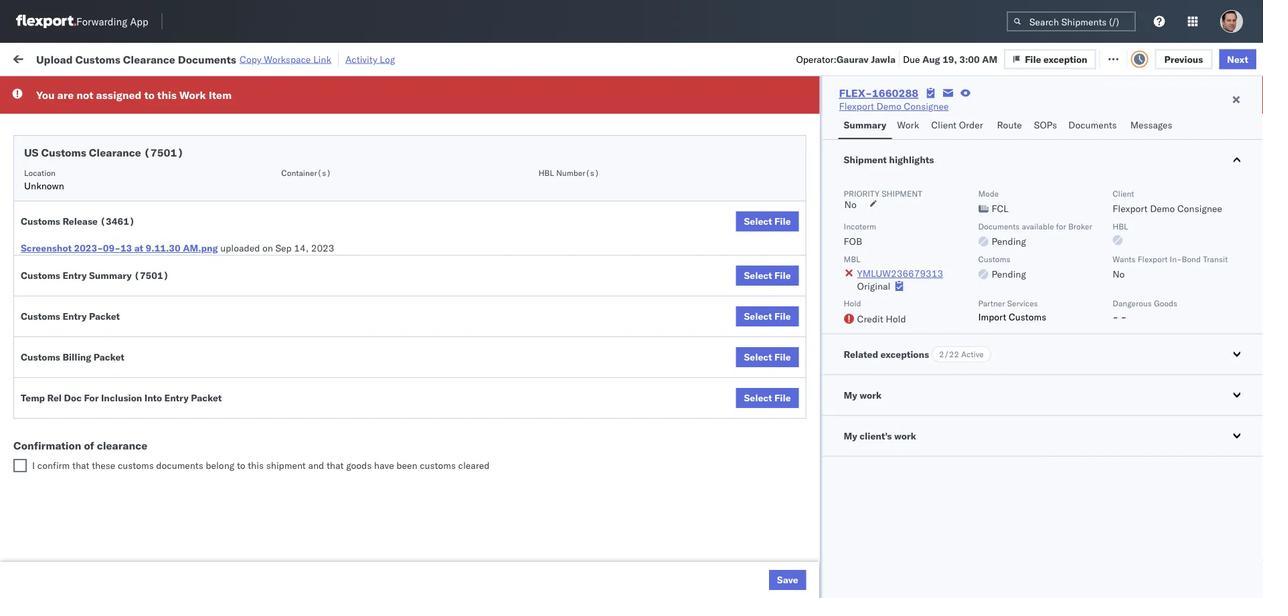 Task type: vqa. For each thing, say whether or not it's contained in the screenshot.


Task type: locate. For each thing, give the bounding box(es) containing it.
import down partner
[[978, 311, 1006, 323]]

2 test123456 from the top
[[953, 193, 1010, 205]]

packet for customs entry packet
[[89, 311, 120, 322]]

1 vertical spatial demo
[[1150, 203, 1175, 215]]

pm for 11:30 pm est, jan 23, 2023
[[253, 458, 268, 470]]

pickup up the customs entry summary (7501)
[[73, 251, 102, 263]]

2/22 active
[[939, 349, 984, 359]]

4 lhuu7894563, uetu5238478 from the top
[[862, 399, 999, 411]]

1 horizontal spatial at
[[271, 52, 280, 64]]

0 vertical spatial savant
[[1159, 193, 1188, 205]]

1 integration test account - karl lagerfeld from the top
[[610, 547, 784, 558]]

1 horizontal spatial consignee
[[904, 100, 949, 112]]

numbers
[[1002, 109, 1035, 119], [862, 115, 895, 125]]

integration
[[610, 547, 656, 558], [610, 576, 656, 588]]

(7501) down 9.11.30
[[134, 270, 169, 281]]

for left work,
[[127, 83, 138, 93]]

2 vertical spatial 2130387
[[801, 547, 841, 558]]

resize handle column header
[[201, 104, 217, 598], [356, 104, 372, 598], [405, 104, 421, 598], [496, 104, 512, 598], [587, 104, 603, 598], [728, 104, 744, 598], [840, 104, 856, 598], [931, 104, 947, 598], [1106, 104, 1122, 598], [1197, 104, 1213, 598], [1239, 104, 1255, 598]]

2 schedule delivery appointment button from the top
[[31, 221, 165, 236]]

2 ceau7522281, from the top
[[862, 163, 931, 175]]

0 vertical spatial integration test account - karl lagerfeld
[[610, 547, 784, 558]]

1 vertical spatial karl
[[725, 576, 742, 588]]

2 integration test account - karl lagerfeld from the top
[[610, 576, 784, 588]]

gaurav down messages
[[1129, 134, 1159, 146]]

dec for 23,
[[287, 370, 304, 382]]

0 vertical spatial hold
[[844, 299, 861, 309]]

4 appointment from the top
[[110, 457, 165, 469]]

2 resize handle column header from the left
[[356, 104, 372, 598]]

client up wants
[[1113, 188, 1134, 198]]

1 vertical spatial my
[[844, 389, 857, 401]]

lhuu7894563, down exceptions
[[862, 369, 931, 381]]

1 vertical spatial 2023
[[327, 458, 350, 470]]

lhuu7894563, down credit hold
[[862, 340, 931, 352]]

1846748 left shipment
[[801, 164, 841, 175]]

09-
[[103, 242, 120, 254]]

ocean fcl for 3rd schedule pickup from los angeles, ca link from the top of the page
[[428, 252, 475, 264]]

los for third schedule pickup from los angeles, ca button
[[126, 251, 141, 263]]

ceau7522281, up shipment highlights
[[862, 134, 931, 146]]

unknown
[[24, 180, 64, 192]]

0 horizontal spatial that
[[72, 460, 89, 472]]

batch action button
[[1168, 48, 1255, 68]]

my inside button
[[844, 430, 857, 442]]

schedule delivery appointment up 2023-
[[31, 222, 165, 234]]

confirm inside "link"
[[31, 369, 65, 381]]

schedule for fourth schedule delivery appointment link from the bottom of the page
[[31, 134, 70, 145]]

flex-1889466
[[772, 311, 841, 323], [772, 340, 841, 352], [772, 370, 841, 382], [772, 399, 841, 411]]

ocean fcl
[[428, 134, 475, 146], [428, 193, 475, 205], [428, 252, 475, 264], [428, 281, 475, 293], [428, 370, 475, 382], [428, 458, 475, 470], [428, 547, 475, 558]]

schedule pickup from los angeles, ca up (3461)
[[31, 192, 196, 204]]

schedule for third schedule delivery appointment link from the top
[[31, 340, 70, 351]]

3 select file button from the top
[[736, 307, 799, 327]]

forwarding
[[76, 15, 127, 28]]

schedule delivery appointment link up 2023-
[[31, 221, 165, 235]]

client for client order
[[931, 119, 957, 131]]

0 vertical spatial flex-2130387
[[772, 458, 841, 470]]

packet left the 9:00
[[191, 392, 222, 404]]

6 resize handle column header from the left
[[728, 104, 744, 598]]

2130387
[[801, 458, 841, 470], [801, 488, 841, 499], [801, 547, 841, 558]]

5 ocean fcl from the top
[[428, 370, 475, 382]]

1 horizontal spatial numbers
[[1002, 109, 1035, 119]]

exception
[[1054, 52, 1097, 64], [1044, 53, 1087, 65]]

(3461)
[[100, 216, 135, 227]]

1 horizontal spatial shipment
[[882, 188, 922, 198]]

select file for customs billing packet
[[744, 351, 791, 363]]

los up inclusion
[[121, 369, 136, 381]]

to right assigned
[[144, 88, 155, 102]]

0 horizontal spatial work
[[38, 49, 73, 67]]

2 karl from the top
[[725, 576, 742, 588]]

bosch
[[519, 134, 546, 146], [610, 134, 637, 146], [519, 164, 546, 175], [519, 193, 546, 205], [610, 193, 637, 205], [519, 252, 546, 264], [610, 252, 637, 264], [519, 281, 546, 293], [610, 281, 637, 293], [519, 370, 546, 382], [610, 370, 637, 382]]

jawla down messages
[[1161, 134, 1184, 146]]

schedule down confirmation
[[31, 457, 70, 469]]

confirmation
[[13, 439, 81, 452]]

2:59 am edt, nov 5, 2022 for 3rd schedule pickup from los angeles, ca link from the top of the page
[[225, 252, 342, 264]]

1 schedule pickup from los angeles, ca button from the top
[[31, 162, 196, 177]]

est, left 9,
[[265, 281, 285, 293]]

appointment for fourth schedule delivery appointment link from the bottom of the page
[[110, 134, 165, 145]]

1 ocean fcl from the top
[[428, 134, 475, 146]]

5, down deadline button
[[308, 164, 317, 175]]

ocean fcl for 4th schedule pickup from los angeles, ca link from the bottom of the page
[[428, 193, 475, 205]]

abcdefg78456546 up my client's work button
[[953, 399, 1043, 411]]

est, for 9:00 am est, dec 24, 2022
[[265, 399, 285, 411]]

0 vertical spatial mode
[[428, 109, 449, 119]]

from right of
[[104, 428, 124, 440]]

lagerfeld left 2130384
[[745, 576, 784, 588]]

1 lagerfeld from the top
[[745, 547, 784, 558]]

2 1846748 from the top
[[801, 164, 841, 175]]

highlights
[[889, 154, 934, 166]]

client name button
[[512, 106, 590, 120]]

dec for 24,
[[288, 399, 305, 411]]

been
[[396, 460, 417, 472]]

2 ceau7522281, hlxu6269489, hlxu8034992 from the top
[[862, 163, 1070, 175]]

4 select from the top
[[744, 351, 772, 363]]

confirm for confirm delivery
[[31, 399, 65, 410]]

dec
[[287, 370, 304, 382], [288, 399, 305, 411]]

1 vertical spatial hold
[[886, 313, 906, 325]]

client left name
[[519, 109, 541, 119]]

4 schedule pickup from los angeles, ca button from the top
[[31, 310, 196, 324]]

schedule delivery appointment up us customs clearance (7501)
[[31, 134, 165, 145]]

1 vertical spatial hbl
[[1113, 221, 1128, 231]]

dec up 9:00 am est, dec 24, 2022
[[287, 370, 304, 382]]

1662119
[[801, 517, 841, 529]]

ceau7522281, up ymluw236679313 button
[[862, 252, 931, 263]]

appointment up confirm pickup from los angeles, ca
[[110, 340, 165, 351]]

4 schedule pickup from los angeles, ca link from the top
[[31, 310, 196, 323]]

jan
[[293, 458, 308, 470], [293, 547, 308, 558]]

2 horizontal spatial client
[[1113, 188, 1134, 198]]

4 select file button from the top
[[736, 347, 799, 367]]

1 appointment from the top
[[110, 134, 165, 145]]

messages button
[[1125, 113, 1180, 139]]

1 vertical spatial dec
[[288, 399, 305, 411]]

1 vertical spatial 2130387
[[801, 488, 841, 499]]

schedule up screenshot
[[31, 222, 70, 234]]

select file button for customs entry packet
[[736, 307, 799, 327]]

status : ready for work, blocked, in progress
[[72, 83, 242, 93]]

jaehyung
[[1129, 458, 1168, 470]]

1 2:59 am edt, nov 5, 2022 from the top
[[225, 134, 342, 146]]

1 vertical spatial upload customs clearance documents link
[[31, 545, 197, 559]]

this
[[157, 88, 177, 102], [248, 460, 264, 472]]

5 hlxu6269489, from the top
[[934, 252, 1002, 263]]

1 edt, from the top
[[265, 134, 286, 146]]

angeles, up 'into'
[[138, 369, 175, 381]]

schedule for 4th schedule delivery appointment link from the top of the page
[[31, 457, 70, 469]]

2:59 am edt, nov 5, 2022
[[225, 134, 342, 146], [225, 164, 342, 175], [225, 193, 342, 205], [225, 252, 342, 264]]

1 vertical spatial (7501)
[[134, 270, 169, 281]]

confirm delivery button
[[31, 398, 102, 413]]

confirm inside button
[[31, 399, 65, 410]]

select file button for customs release (3461)
[[736, 212, 799, 232]]

778
[[251, 52, 269, 64]]

2130387 for 11:30 pm est, jan 28, 2023
[[801, 547, 841, 558]]

1 vertical spatial account
[[679, 576, 714, 588]]

1 account from the top
[[679, 547, 714, 558]]

0 horizontal spatial hbl
[[538, 168, 554, 178]]

no down wants
[[1113, 268, 1125, 280]]

0 vertical spatial upload customs clearance documents link
[[31, 280, 197, 294]]

0 vertical spatial omkar savant
[[1129, 193, 1188, 205]]

resize handle column header for deadline
[[356, 104, 372, 598]]

am up uploaded
[[248, 193, 263, 205]]

23, left goods
[[310, 458, 324, 470]]

action
[[1217, 52, 1247, 64]]

ca for schedule pickup from los angeles, ca button corresponding to ceau7522281, hlxu6269489, hlxu8034992
[[183, 163, 196, 175]]

summary down container
[[844, 119, 886, 131]]

10 resize handle column header from the left
[[1197, 104, 1213, 598]]

pm
[[248, 370, 262, 382], [253, 458, 268, 470], [253, 547, 268, 558]]

los down inclusion
[[126, 428, 141, 440]]

my down 'related'
[[844, 389, 857, 401]]

pickup down billing
[[67, 369, 96, 381]]

ceau7522281, up the priority shipment
[[862, 163, 931, 175]]

upload customs clearance documents for 1st upload customs clearance documents link from the top of the page
[[31, 281, 197, 293]]

flexport inside wants flexport in-bond transit no
[[1138, 254, 1168, 264]]

0 vertical spatial dec
[[287, 370, 304, 382]]

entry right 'into'
[[164, 392, 189, 404]]

angeles, right 13 in the left top of the page
[[144, 251, 180, 263]]

1 11:30 from the top
[[225, 458, 251, 470]]

1 test123456 from the top
[[953, 134, 1010, 146]]

packet up confirm pickup from los angeles, ca
[[94, 351, 124, 363]]

1 horizontal spatial to
[[237, 460, 245, 472]]

schedule pickup from los angeles, ca down us customs clearance (7501)
[[31, 163, 196, 175]]

schedule pickup from los angeles, ca up the customs entry summary (7501)
[[31, 251, 196, 263]]

1 5, from the top
[[308, 134, 317, 146]]

snoozed no
[[277, 83, 325, 93]]

gaurav jawla down messages
[[1129, 134, 1184, 146]]

sep
[[275, 242, 292, 254]]

mode right snooze
[[428, 109, 449, 119]]

flex id
[[750, 109, 776, 119]]

0 horizontal spatial to
[[144, 88, 155, 102]]

0 vertical spatial upload
[[36, 52, 73, 66]]

rel
[[47, 392, 62, 404]]

schedule delivery appointment link up confirm pickup from los angeles, ca
[[31, 339, 165, 352]]

summary
[[844, 119, 886, 131], [89, 270, 132, 281]]

flex-2130387
[[772, 458, 841, 470], [772, 488, 841, 499], [772, 547, 841, 558]]

4 flex-1846748 from the top
[[772, 223, 841, 234]]

5 schedule pickup from los angeles, ca link from the top
[[31, 427, 196, 441]]

confirm
[[37, 460, 70, 472]]

flex-1660288
[[839, 86, 919, 100]]

schedule delivery appointment for 4th schedule delivery appointment link from the top of the page
[[31, 457, 165, 469]]

integration test account - karl lagerfeld
[[610, 547, 784, 558], [610, 576, 784, 588]]

operator: gaurav jawla
[[796, 53, 896, 65]]

1846748 left priority
[[801, 193, 841, 205]]

entry
[[63, 270, 87, 281], [63, 311, 87, 322], [164, 392, 189, 404]]

select file for customs release (3461)
[[744, 216, 791, 227]]

0 vertical spatial flexport
[[839, 100, 874, 112]]

flexport demo consignee
[[839, 100, 949, 112]]

shipment left and
[[266, 460, 306, 472]]

entry for summary
[[63, 270, 87, 281]]

7 schedule from the top
[[31, 340, 70, 351]]

summary down "09-"
[[89, 270, 132, 281]]

0 horizontal spatial customs
[[118, 460, 154, 472]]

work down 'flexport demo consignee' link at the right of page
[[897, 119, 919, 131]]

3 flex-1846748 from the top
[[772, 193, 841, 205]]

6 flex-1846748 from the top
[[772, 281, 841, 293]]

upload customs clearance documents for 2nd upload customs clearance documents link
[[31, 546, 197, 558]]

my client's work
[[844, 430, 916, 442]]

0 vertical spatial packet
[[89, 311, 120, 322]]

upload for 1st upload customs clearance documents link from the top of the page
[[31, 281, 61, 293]]

mbl/mawb numbers button
[[947, 106, 1108, 120]]

1 horizontal spatial customs
[[420, 460, 456, 472]]

and
[[308, 460, 324, 472]]

1 vertical spatial upload customs clearance documents
[[31, 546, 197, 558]]

upload inside button
[[31, 281, 61, 293]]

los down upload customs clearance documents button
[[126, 310, 141, 322]]

1 1846748 from the top
[[801, 134, 841, 146]]

angeles, up documents
[[144, 428, 180, 440]]

pending for documents available for broker
[[992, 236, 1026, 247]]

0 vertical spatial jawla
[[871, 53, 896, 65]]

on left sep
[[262, 242, 273, 254]]

0 horizontal spatial numbers
[[862, 115, 895, 125]]

i
[[32, 460, 35, 472]]

related exceptions
[[844, 348, 929, 360]]

at right 13 in the left top of the page
[[134, 242, 143, 254]]

my inside button
[[844, 389, 857, 401]]

client's
[[860, 430, 892, 442]]

0 vertical spatial (7501)
[[144, 146, 184, 159]]

0 vertical spatial upload customs clearance documents
[[31, 281, 197, 293]]

2:59 for 3rd schedule pickup from los angeles, ca link from the top of the page
[[225, 252, 245, 264]]

2 omkar from the top
[[1129, 370, 1157, 382]]

flex
[[750, 109, 765, 119]]

los for confirm pickup from los angeles, ca button at the left of the page
[[121, 369, 136, 381]]

pickup down confirm delivery button
[[73, 428, 102, 440]]

11 resize handle column header from the left
[[1239, 104, 1255, 598]]

5 schedule pickup from los angeles, ca button from the top
[[31, 427, 196, 442]]

1 vertical spatial omkar
[[1129, 370, 1157, 382]]

nov for 3rd schedule pickup from los angeles, ca link from the top of the page
[[288, 252, 306, 264]]

1 vertical spatial integration
[[610, 576, 656, 588]]

assigned
[[96, 88, 142, 102]]

schedule pickup from los angeles, ca button up these
[[31, 427, 196, 442]]

route
[[997, 119, 1022, 131]]

1 vertical spatial my work
[[844, 389, 882, 401]]

from for 4th schedule pickup from los angeles, ca link from the bottom of the page
[[104, 192, 124, 204]]

dec left 24,
[[288, 399, 305, 411]]

0 vertical spatial karl
[[725, 547, 742, 558]]

file for customs billing packet
[[774, 351, 791, 363]]

5, down the container(s)
[[308, 193, 317, 205]]

number(s)
[[556, 168, 599, 178]]

0 horizontal spatial demo
[[877, 100, 901, 112]]

pickup for confirm pickup from los angeles, ca button at the left of the page
[[67, 369, 96, 381]]

schedule pickup from los angeles, ca button for msdu7304509
[[31, 427, 196, 442]]

est, for 2:00 am est, nov 9, 2022
[[265, 281, 285, 293]]

4 schedule pickup from los angeles, ca from the top
[[31, 310, 196, 322]]

pickup up 'release'
[[73, 192, 102, 204]]

messages
[[1130, 119, 1172, 131]]

4 2:59 am edt, nov 5, 2022 from the top
[[225, 252, 342, 264]]

5 resize handle column header from the left
[[587, 104, 603, 598]]

schedule pickup from los angeles, ca link up these
[[31, 427, 196, 441]]

numbers for mbl/mawb numbers
[[1002, 109, 1035, 119]]

select file for customs entry packet
[[744, 311, 791, 322]]

1 vertical spatial omkar savant
[[1129, 370, 1188, 382]]

schedule pickup from los angeles, ca button down us customs clearance (7501)
[[31, 162, 196, 177]]

0 horizontal spatial my work
[[13, 49, 73, 67]]

4 test123456 from the top
[[953, 252, 1010, 264]]

schedule for 4th schedule pickup from los angeles, ca link from the bottom of the page
[[31, 192, 70, 204]]

numbers inside button
[[1002, 109, 1035, 119]]

operator:
[[796, 53, 837, 65]]

1 vertical spatial pending
[[992, 268, 1026, 280]]

schedule delivery appointment button up confirm pickup from los angeles, ca
[[31, 339, 165, 354]]

0 vertical spatial jan
[[293, 458, 308, 470]]

0 horizontal spatial client
[[519, 109, 541, 119]]

3 ocean fcl from the top
[[428, 252, 475, 264]]

0 vertical spatial work
[[38, 49, 73, 67]]

flexport. image
[[16, 15, 76, 28]]

pickup down us customs clearance (7501)
[[73, 163, 102, 175]]

flexport up summary button
[[839, 100, 874, 112]]

i confirm that these customs documents belong to this shipment and that goods have been customs cleared
[[32, 460, 490, 472]]

2130387 up 1662119
[[801, 488, 841, 499]]

1 horizontal spatial hbl
[[1113, 221, 1128, 231]]

8 resize handle column header from the left
[[931, 104, 947, 598]]

previous button
[[1155, 49, 1212, 69]]

from for schedule pickup from los angeles, ca link related to lhuu7894563, uetu5238478
[[104, 310, 124, 322]]

customs inside partner services import customs
[[1009, 311, 1046, 323]]

1 vertical spatial gaurav jawla
[[1129, 223, 1184, 234]]

pending up services
[[992, 268, 1026, 280]]

11:30 for 11:30 pm est, jan 23, 2023
[[225, 458, 251, 470]]

select for customs entry summary (7501)
[[744, 270, 772, 281]]

customs right been
[[420, 460, 456, 472]]

2 flex-2130387 from the top
[[772, 488, 841, 499]]

0 vertical spatial omkar
[[1129, 193, 1157, 205]]

select file
[[744, 216, 791, 227], [744, 270, 791, 281], [744, 311, 791, 322], [744, 351, 791, 363], [744, 392, 791, 404]]

0 vertical spatial for
[[127, 83, 138, 93]]

3 2:59 from the top
[[225, 193, 245, 205]]

summary inside button
[[844, 119, 886, 131]]

schedule up us
[[31, 134, 70, 145]]

4 5, from the top
[[308, 252, 317, 264]]

los down us customs clearance (7501)
[[126, 163, 141, 175]]

3 schedule delivery appointment link from the top
[[31, 339, 165, 352]]

confirm delivery
[[31, 399, 102, 410]]

pm for 7:00 pm est, dec 23, 2022
[[248, 370, 262, 382]]

1 pending from the top
[[992, 236, 1026, 247]]

1 vertical spatial summary
[[89, 270, 132, 281]]

4 resize handle column header from the left
[[496, 104, 512, 598]]

blocked,
[[164, 83, 197, 93]]

mode up 'documents available for broker'
[[978, 188, 999, 198]]

import inside button
[[113, 52, 143, 64]]

None checkbox
[[13, 459, 27, 473]]

this left in
[[157, 88, 177, 102]]

schedule pickup from los angeles, ca link for lhuu7894563, uetu5238478
[[31, 310, 196, 323]]

schedule for 3rd schedule pickup from los angeles, ca link from the top of the page
[[31, 251, 70, 263]]

entry for packet
[[63, 311, 87, 322]]

(7501) for us customs clearance (7501)
[[144, 146, 184, 159]]

from for confirm pickup from los angeles, ca "link" on the left bottom of page
[[99, 369, 118, 381]]

2/22
[[939, 349, 959, 359]]

flex-1846748
[[772, 134, 841, 146], [772, 164, 841, 175], [772, 193, 841, 205], [772, 223, 841, 234], [772, 252, 841, 264], [772, 281, 841, 293]]

1 vertical spatial integration test account - karl lagerfeld
[[610, 576, 784, 588]]

0 horizontal spatial consignee
[[610, 109, 649, 119]]

flex-2130387 up flex-1662119
[[772, 488, 841, 499]]

angeles, for 4th schedule pickup from los angeles, ca link from the bottom of the page
[[144, 192, 180, 204]]

1 horizontal spatial work
[[179, 88, 206, 102]]

documents
[[156, 460, 203, 472]]

pickup for schedule pickup from los angeles, ca button corresponding to ceau7522281, hlxu6269489, hlxu8034992
[[73, 163, 102, 175]]

ca for schedule pickup from los angeles, ca button for msdu7304509
[[183, 428, 196, 440]]

jan for 23,
[[293, 458, 308, 470]]

3 schedule pickup from los angeles, ca button from the top
[[31, 251, 196, 265]]

1 vertical spatial 11:30
[[225, 547, 251, 558]]

0 vertical spatial lagerfeld
[[745, 547, 784, 558]]

angeles, down upload customs clearance documents button
[[144, 310, 180, 322]]

documents
[[178, 52, 236, 66], [1068, 119, 1117, 131], [978, 221, 1020, 231], [149, 281, 197, 293], [149, 546, 197, 558]]

2 vertical spatial work
[[897, 119, 919, 131]]

0 horizontal spatial on
[[262, 242, 273, 254]]

4 schedule from the top
[[31, 222, 70, 234]]

2 11:30 from the top
[[225, 547, 251, 558]]

2130387 for 11:30 pm est, jan 23, 2023
[[801, 458, 841, 470]]

import up the ready
[[113, 52, 143, 64]]

los for 4th schedule pickup from los angeles, ca button from the bottom
[[126, 192, 141, 204]]

schedule pickup from los angeles, ca for msdu7304509
[[31, 428, 196, 440]]

1 vertical spatial this
[[248, 460, 264, 472]]

1 vertical spatial work
[[860, 389, 882, 401]]

omkar down dangerous goods - -
[[1129, 370, 1157, 382]]

schedule up unknown on the left of page
[[31, 163, 70, 175]]

gaurav jawla up in-
[[1129, 223, 1184, 234]]

2 vertical spatial upload
[[31, 546, 61, 558]]

3 test123456 from the top
[[953, 223, 1010, 234]]

1 vertical spatial no
[[844, 199, 857, 211]]

clearance
[[123, 52, 175, 66], [89, 146, 141, 159], [104, 281, 147, 293], [104, 546, 147, 558]]

1 select from the top
[[744, 216, 772, 227]]

1 vertical spatial flex-2130387
[[772, 488, 841, 499]]

2022
[[319, 134, 342, 146], [319, 164, 342, 175], [319, 193, 342, 205], [319, 252, 342, 264], [318, 281, 342, 293], [324, 370, 347, 382], [324, 399, 348, 411]]

1 vertical spatial entry
[[63, 311, 87, 322]]

4 2:59 from the top
[[225, 252, 245, 264]]

packet down upload customs clearance documents button
[[89, 311, 120, 322]]

mode inside mode button
[[428, 109, 449, 119]]

ca inside "link"
[[177, 369, 190, 381]]

2 vertical spatial 2023
[[327, 547, 350, 558]]

2 2130387 from the top
[[801, 488, 841, 499]]

1 vertical spatial confirm
[[31, 399, 65, 410]]

2 schedule delivery appointment from the top
[[31, 222, 165, 234]]

est, for 11:30 pm est, jan 28, 2023
[[270, 547, 290, 558]]

3 schedule pickup from los angeles, ca from the top
[[31, 251, 196, 263]]

0 vertical spatial confirm
[[31, 369, 65, 381]]

client inside client flexport demo consignee incoterm fob
[[1113, 188, 1134, 198]]

flexport left in-
[[1138, 254, 1168, 264]]

my work up filtered by:
[[13, 49, 73, 67]]

4 ocean fcl from the top
[[428, 281, 475, 293]]

est, left 28,
[[270, 547, 290, 558]]

1 horizontal spatial for
[[1056, 221, 1066, 231]]

appointment for 4th schedule delivery appointment link from the top of the page
[[110, 457, 165, 469]]

pm right belong
[[253, 458, 268, 470]]

angeles, for schedule pickup from los angeles, ca link for msdu7304509
[[144, 428, 180, 440]]

2:00
[[225, 281, 245, 293]]

2 horizontal spatial no
[[1113, 268, 1125, 280]]

1846748 left incoterm
[[801, 223, 841, 234]]

upload for 2nd upload customs clearance documents link
[[31, 546, 61, 558]]

2 omkar savant from the top
[[1129, 370, 1188, 382]]

jawla up in-
[[1161, 223, 1184, 234]]

delivery for 9:00
[[67, 399, 102, 410]]

schedule for schedule pickup from los angeles, ca link for msdu7304509
[[31, 428, 70, 440]]

angeles, inside "link"
[[138, 369, 175, 381]]

0 vertical spatial no
[[314, 83, 325, 93]]

1 horizontal spatial summary
[[844, 119, 886, 131]]

workitem button
[[8, 106, 203, 120]]

by:
[[48, 82, 61, 94]]

from
[[104, 163, 124, 175], [104, 192, 124, 204], [104, 251, 124, 263], [104, 310, 124, 322], [99, 369, 118, 381], [104, 428, 124, 440]]

1 horizontal spatial my work
[[844, 389, 882, 401]]

est, up 9:00 am est, dec 24, 2022
[[265, 370, 285, 382]]

from down us customs clearance (7501)
[[104, 163, 124, 175]]

resize handle column header for workitem
[[201, 104, 217, 598]]

pending down 'documents available for broker'
[[992, 236, 1026, 247]]

23, for 2023
[[310, 458, 324, 470]]

3 appointment from the top
[[110, 340, 165, 351]]

from inside "link"
[[99, 369, 118, 381]]

schedule for schedule pickup from los angeles, ca link related to lhuu7894563, uetu5238478
[[31, 310, 70, 322]]

2 appointment from the top
[[110, 222, 165, 234]]

2023 right and
[[327, 458, 350, 470]]

4 edt, from the top
[[265, 252, 286, 264]]

resize handle column header for flex id
[[840, 104, 856, 598]]

9.11.30
[[146, 242, 181, 254]]

file for temp rel doc for inclusion into entry packet
[[774, 392, 791, 404]]

at left 'risk'
[[271, 52, 280, 64]]

flex-2130387 down flex-1893174
[[772, 458, 841, 470]]

2 vertical spatial gaurav
[[1129, 223, 1159, 234]]

los inside "link"
[[121, 369, 136, 381]]

2 confirm from the top
[[31, 399, 65, 410]]

select file button for customs billing packet
[[736, 347, 799, 367]]

0 vertical spatial entry
[[63, 270, 87, 281]]

5 select file from the top
[[744, 392, 791, 404]]

import work button
[[107, 43, 174, 73]]

container numbers button
[[856, 101, 933, 125]]

Search Shipments (/) text field
[[1007, 11, 1136, 31]]

flex-
[[839, 86, 872, 100], [772, 134, 801, 146], [772, 164, 801, 175], [772, 193, 801, 205], [772, 223, 801, 234], [772, 252, 801, 264], [772, 281, 801, 293], [772, 311, 801, 323], [772, 340, 801, 352], [772, 370, 801, 382], [772, 399, 801, 411], [772, 429, 801, 440], [772, 458, 801, 470], [772, 488, 801, 499], [772, 517, 801, 529], [772, 547, 801, 558], [772, 576, 801, 588]]

schedule pickup from los angeles, ca
[[31, 163, 196, 175], [31, 192, 196, 204], [31, 251, 196, 263], [31, 310, 196, 322], [31, 428, 196, 440]]

import inside partner services import customs
[[978, 311, 1006, 323]]

schedule up "confirm"
[[31, 428, 70, 440]]

no
[[314, 83, 325, 93], [844, 199, 857, 211], [1113, 268, 1125, 280]]

2022 for 3rd schedule pickup from los angeles, ca link from the top of the page
[[319, 252, 342, 264]]

1 horizontal spatial import
[[978, 311, 1006, 323]]

route button
[[992, 113, 1029, 139]]

3 5, from the top
[[308, 193, 317, 205]]

2 edt, from the top
[[265, 164, 286, 175]]

file
[[1035, 52, 1051, 64], [1025, 53, 1041, 65], [774, 216, 791, 227], [774, 270, 791, 281], [774, 311, 791, 322], [774, 351, 791, 363], [774, 392, 791, 404]]

1 ceau7522281, from the top
[[862, 134, 931, 146]]

ca for schedule pickup from los angeles, ca button related to lhuu7894563, uetu5238478
[[183, 310, 196, 322]]

0 vertical spatial this
[[157, 88, 177, 102]]

goods
[[1154, 299, 1177, 309]]

shipment down highlights
[[882, 188, 922, 198]]

file for customs entry summary (7501)
[[774, 270, 791, 281]]

4 hlxu8034992 from the top
[[1004, 222, 1070, 234]]

1 schedule pickup from los angeles, ca link from the top
[[31, 162, 196, 176]]

uploaded
[[220, 242, 260, 254]]

from up the customs entry summary (7501)
[[104, 251, 124, 263]]

1 vertical spatial import
[[978, 311, 1006, 323]]

1 horizontal spatial demo
[[1150, 203, 1175, 215]]

pickup down upload customs clearance documents button
[[73, 310, 102, 322]]

numbers inside "container numbers"
[[862, 115, 895, 125]]

my up filtered in the top left of the page
[[13, 49, 35, 67]]

pickup inside "link"
[[67, 369, 96, 381]]

2022 for confirm pickup from los angeles, ca "link" on the left bottom of page
[[324, 370, 347, 382]]

packet for customs billing packet
[[94, 351, 124, 363]]

0 horizontal spatial mode
[[428, 109, 449, 119]]

flexport inside client flexport demo consignee incoterm fob
[[1113, 203, 1148, 215]]

5, for fourth schedule delivery appointment link from the bottom of the page
[[308, 134, 317, 146]]

ca
[[183, 163, 196, 175], [183, 192, 196, 204], [183, 251, 196, 263], [183, 310, 196, 322], [177, 369, 190, 381], [183, 428, 196, 440]]

savant for ceau7522281, hlxu6269489, hlxu8034992
[[1159, 193, 1188, 205]]

snooze
[[379, 109, 405, 119]]

entry down 2023-
[[63, 270, 87, 281]]

flexport demo consignee link
[[839, 100, 949, 113]]

3 1889466 from the top
[[801, 370, 841, 382]]

6 schedule from the top
[[31, 310, 70, 322]]

my work down 'related'
[[844, 389, 882, 401]]

work
[[145, 52, 169, 64], [179, 88, 206, 102], [897, 119, 919, 131]]

from up temp rel doc for inclusion into entry packet
[[99, 369, 118, 381]]

pending for customs
[[992, 268, 1026, 280]]

flexport for no
[[1138, 254, 1168, 264]]

2:59 am edt, nov 5, 2022 for 4th schedule pickup from los angeles, ca link from the bottom of the page
[[225, 193, 342, 205]]

1 horizontal spatial on
[[333, 52, 344, 64]]

0 vertical spatial account
[[679, 547, 714, 558]]

resize handle column header for consignee
[[728, 104, 744, 598]]

0 vertical spatial 11:30
[[225, 458, 251, 470]]



Task type: describe. For each thing, give the bounding box(es) containing it.
client name
[[519, 109, 564, 119]]

ca for third schedule pickup from los angeles, ca button
[[183, 251, 196, 263]]

my client's work button
[[822, 416, 1263, 456]]

24,
[[308, 399, 322, 411]]

customs billing packet
[[21, 351, 124, 363]]

consignee inside client flexport demo consignee incoterm fob
[[1177, 203, 1222, 215]]

schedule pickup from los angeles, ca button for lhuu7894563, uetu5238478
[[31, 310, 196, 324]]

1 upload customs clearance documents link from the top
[[31, 280, 197, 294]]

1893174
[[801, 429, 841, 440]]

from for 3rd schedule pickup from los angeles, ca link from the top of the page
[[104, 251, 124, 263]]

1 integration from the top
[[610, 547, 656, 558]]

5 ceau7522281, from the top
[[862, 252, 931, 263]]

copy
[[240, 53, 261, 65]]

ca for 4th schedule pickup from los angeles, ca button from the bottom
[[183, 192, 196, 204]]

5 flex-1846748 from the top
[[772, 252, 841, 264]]

appointment for third schedule delivery appointment link from the top
[[110, 340, 165, 351]]

2 2:59 from the top
[[225, 164, 245, 175]]

1 hlxu8034992 from the top
[[1004, 134, 1070, 146]]

message
[[179, 52, 217, 64]]

cleared
[[458, 460, 490, 472]]

ca for confirm pickup from los angeles, ca button at the left of the page
[[177, 369, 190, 381]]

appointment for second schedule delivery appointment link from the top of the page
[[110, 222, 165, 234]]

0 vertical spatial my
[[13, 49, 35, 67]]

demo inside client flexport demo consignee incoterm fob
[[1150, 203, 1175, 215]]

angeles, for 3rd schedule pickup from los angeles, ca link from the top of the page
[[144, 251, 180, 263]]

5 test123456 from the top
[[953, 281, 1010, 293]]

schedule delivery appointment for second schedule delivery appointment link from the top of the page
[[31, 222, 165, 234]]

clearance inside button
[[104, 281, 147, 293]]

2 lhuu7894563, from the top
[[862, 340, 931, 352]]

temp
[[21, 392, 45, 404]]

4 schedule delivery appointment link from the top
[[31, 457, 165, 470]]

2 hlxu6269489, from the top
[[934, 163, 1002, 175]]

1 ceau7522281, hlxu6269489, hlxu8034992 from the top
[[862, 134, 1070, 146]]

services
[[1007, 299, 1038, 309]]

activity
[[345, 53, 377, 65]]

edt, for 4th schedule pickup from los angeles, ca link from the bottom of the page
[[265, 193, 286, 205]]

select for customs release (3461)
[[744, 216, 772, 227]]

2 account from the top
[[679, 576, 714, 588]]

3 lhuu7894563, from the top
[[862, 369, 931, 381]]

3 ceau7522281, hlxu6269489, hlxu8034992 from the top
[[862, 193, 1070, 204]]

3 lhuu7894563, uetu5238478 from the top
[[862, 369, 999, 381]]

schedule pickup from los angeles, ca link for msdu7304509
[[31, 427, 196, 441]]

pickup for 4th schedule pickup from los angeles, ca button from the bottom
[[73, 192, 102, 204]]

savant for lhuu7894563, uetu5238478
[[1159, 370, 1188, 382]]

am right the 9:00
[[248, 399, 263, 411]]

2 1889466 from the top
[[801, 340, 841, 352]]

you
[[36, 88, 55, 102]]

1 that from the left
[[72, 460, 89, 472]]

ocean fcl for 4th schedule delivery appointment link from the top of the page
[[428, 458, 475, 470]]

shipment highlights button
[[822, 140, 1263, 180]]

2 flex-1889466 from the top
[[772, 340, 841, 352]]

1 horizontal spatial no
[[844, 199, 857, 211]]

3 1846748 from the top
[[801, 193, 841, 205]]

0 horizontal spatial no
[[314, 83, 325, 93]]

omkar for lhuu7894563, uetu5238478
[[1129, 370, 1157, 382]]

5 hlxu8034992 from the top
[[1004, 252, 1070, 263]]

3 flex-1889466 from the top
[[772, 370, 841, 382]]

6 1846748 from the top
[[801, 281, 841, 293]]

dangerous
[[1113, 299, 1152, 309]]

3 uetu5238478 from the top
[[934, 369, 999, 381]]

2:59 for 4th schedule pickup from los angeles, ca link from the bottom of the page
[[225, 193, 245, 205]]

priority shipment
[[844, 188, 922, 198]]

am right 3:00
[[982, 53, 997, 65]]

4 1846748 from the top
[[801, 223, 841, 234]]

2 uetu5238478 from the top
[[934, 340, 999, 352]]

for
[[84, 392, 99, 404]]

confirmation of clearance
[[13, 439, 147, 452]]

4 ceau7522281, from the top
[[862, 222, 931, 234]]

6 hlxu6269489, from the top
[[934, 281, 1002, 293]]

6 ceau7522281, hlxu6269489, hlxu8034992 from the top
[[862, 281, 1070, 293]]

Search Work text field
[[813, 48, 959, 68]]

2 horizontal spatial work
[[897, 119, 919, 131]]

schedule delivery appointment for third schedule delivery appointment link from the top
[[31, 340, 165, 351]]

2 customs from the left
[[420, 460, 456, 472]]

4 lhuu7894563, from the top
[[862, 399, 931, 411]]

6 hlxu8034992 from the top
[[1004, 281, 1070, 293]]

priority
[[844, 188, 880, 198]]

0 horizontal spatial shipment
[[266, 460, 306, 472]]

resize handle column header for client name
[[587, 104, 603, 598]]

los for schedule pickup from los angeles, ca button for msdu7304509
[[126, 428, 141, 440]]

2 schedule delivery appointment link from the top
[[31, 221, 165, 235]]

est, for 11:30 pm est, jan 23, 2023
[[270, 458, 290, 470]]

into
[[144, 392, 162, 404]]

1 uetu5238478 from the top
[[934, 311, 999, 322]]

customs entry packet
[[21, 311, 120, 322]]

3 abcdefg78456546 from the top
[[953, 370, 1043, 382]]

schedule for second schedule delivery appointment link from the top of the page
[[31, 222, 70, 234]]

2 schedule pickup from los angeles, ca from the top
[[31, 192, 196, 204]]

3 schedule delivery appointment button from the top
[[31, 339, 165, 354]]

credit
[[857, 313, 883, 325]]

confirm pickup from los angeles, ca link
[[31, 368, 190, 382]]

0 horizontal spatial summary
[[89, 270, 132, 281]]

0 vertical spatial to
[[144, 88, 155, 102]]

my for my work button
[[844, 389, 857, 401]]

filtered
[[13, 82, 46, 94]]

broker
[[1068, 221, 1092, 231]]

work inside button
[[894, 430, 916, 442]]

0 vertical spatial my work
[[13, 49, 73, 67]]

app
[[130, 15, 148, 28]]

work,
[[140, 83, 162, 93]]

client for client name
[[519, 109, 541, 119]]

from for ceau7522281, hlxu6269489, hlxu8034992's schedule pickup from los angeles, ca link
[[104, 163, 124, 175]]

23, for 2022
[[307, 370, 321, 382]]

11:30 for 11:30 pm est, jan 28, 2023
[[225, 547, 251, 558]]

test123456 for 4th schedule pickup from los angeles, ca link from the bottom of the page
[[953, 193, 1010, 205]]

work button
[[892, 113, 926, 139]]

2 lagerfeld from the top
[[745, 576, 784, 588]]

customs inside button
[[64, 281, 101, 293]]

mbl
[[844, 254, 861, 264]]

select file for temp rel doc for inclusion into entry packet
[[744, 392, 791, 404]]

mode button
[[421, 106, 499, 120]]

angeles, for schedule pickup from los angeles, ca link related to lhuu7894563, uetu5238478
[[144, 310, 180, 322]]

angeles, for confirm pickup from los angeles, ca "link" on the left bottom of page
[[138, 369, 175, 381]]

1 abcdefg78456546 from the top
[[953, 311, 1043, 323]]

due aug 19, 3:00 am
[[903, 53, 997, 65]]

2 that from the left
[[327, 460, 344, 472]]

0 vertical spatial gaurav
[[837, 53, 869, 65]]

28,
[[310, 547, 324, 558]]

delivery for 11:30
[[73, 457, 107, 469]]

1 1889466 from the top
[[801, 311, 841, 323]]

activity log button
[[345, 51, 395, 67]]

4 flex-1889466 from the top
[[772, 399, 841, 411]]

client flexport demo consignee incoterm fob
[[844, 188, 1222, 247]]

1 vertical spatial work
[[179, 88, 206, 102]]

2 flex-1846748 from the top
[[772, 164, 841, 175]]

1 vertical spatial at
[[134, 242, 143, 254]]

bond
[[1182, 254, 1201, 264]]

am down deadline
[[248, 134, 263, 146]]

partner
[[978, 299, 1005, 309]]

omkar savant for lhuu7894563, uetu5238478
[[1129, 370, 1188, 382]]

1 schedule delivery appointment link from the top
[[31, 133, 165, 146]]

1 lhuu7894563, uetu5238478 from the top
[[862, 311, 999, 322]]

item
[[209, 88, 232, 102]]

1 horizontal spatial this
[[248, 460, 264, 472]]

available
[[1022, 221, 1054, 231]]

choi
[[1170, 458, 1190, 470]]

edt, for 3rd schedule pickup from los angeles, ca link from the top of the page
[[265, 252, 286, 264]]

2 vertical spatial entry
[[164, 392, 189, 404]]

3 hlxu6269489, from the top
[[934, 193, 1002, 204]]

2 gaurav jawla from the top
[[1129, 223, 1184, 234]]

select file button for temp rel doc for inclusion into entry packet
[[736, 388, 799, 408]]

screenshot 2023-09-13 at 9.11.30 am.png uploaded on sep 14, 2023
[[21, 242, 334, 254]]

documents button
[[1063, 113, 1125, 139]]

5, for 4th schedule pickup from los angeles, ca link from the bottom of the page
[[308, 193, 317, 205]]

5, for 3rd schedule pickup from los angeles, ca link from the top of the page
[[308, 252, 317, 264]]

3 resize handle column header from the left
[[405, 104, 421, 598]]

workspace
[[264, 53, 311, 65]]

2 vertical spatial jawla
[[1161, 223, 1184, 234]]

1 vertical spatial to
[[237, 460, 245, 472]]

fob
[[844, 236, 862, 247]]

container numbers
[[862, 104, 898, 125]]

0 horizontal spatial this
[[157, 88, 177, 102]]

hbl for hbl number(s)
[[538, 168, 554, 178]]

11:30 pm est, jan 23, 2023
[[225, 458, 350, 470]]

4 hlxu6269489, from the top
[[934, 222, 1002, 234]]

schedule delivery appointment for fourth schedule delivery appointment link from the bottom of the page
[[31, 134, 165, 145]]

2130384
[[801, 576, 841, 588]]

2 hlxu8034992 from the top
[[1004, 163, 1070, 175]]

my work inside button
[[844, 389, 882, 401]]

from for schedule pickup from los angeles, ca link for msdu7304509
[[104, 428, 124, 440]]

file for customs release (3461)
[[774, 216, 791, 227]]

6 ceau7522281, from the top
[[862, 281, 931, 293]]

belong
[[206, 460, 234, 472]]

2022 for confirm delivery link at bottom
[[324, 399, 348, 411]]

2 vertical spatial packet
[[191, 392, 222, 404]]

screenshot
[[21, 242, 72, 254]]

my for my client's work button
[[844, 430, 857, 442]]

consignee inside 'flexport demo consignee' link
[[904, 100, 949, 112]]

1 flex-1846748 from the top
[[772, 134, 841, 146]]

activity log
[[345, 53, 395, 65]]

1 gaurav jawla from the top
[[1129, 134, 1184, 146]]

1 vertical spatial for
[[1056, 221, 1066, 231]]

log
[[380, 53, 395, 65]]

0 vertical spatial at
[[271, 52, 280, 64]]

(7501) for customs entry summary (7501)
[[134, 270, 169, 281]]

inclusion
[[101, 392, 142, 404]]

resize handle column header for mbl/mawb numbers
[[1106, 104, 1122, 598]]

19,
[[943, 53, 957, 65]]

1660288
[[872, 86, 919, 100]]

aug
[[922, 53, 940, 65]]

confirm delivery link
[[31, 398, 102, 411]]

pickup for schedule pickup from los angeles, ca button for msdu7304509
[[73, 428, 102, 440]]

7 ocean fcl from the top
[[428, 547, 475, 558]]

1 karl from the top
[[725, 547, 742, 558]]

2023 for 23,
[[327, 458, 350, 470]]

confirm for confirm pickup from los angeles, ca
[[31, 369, 65, 381]]

3 schedule pickup from los angeles, ca link from the top
[[31, 251, 196, 264]]

1 horizontal spatial mode
[[978, 188, 999, 198]]

2 abcdefg78456546 from the top
[[953, 340, 1043, 352]]

1 schedule delivery appointment button from the top
[[31, 133, 165, 148]]

13
[[120, 242, 132, 254]]

clearance
[[97, 439, 147, 452]]

0 vertical spatial work
[[145, 52, 169, 64]]

los for schedule pickup from los angeles, ca button related to lhuu7894563, uetu5238478
[[126, 310, 141, 322]]

ocean fcl for fourth schedule delivery appointment link from the bottom of the page
[[428, 134, 475, 146]]

next button
[[1219, 49, 1256, 69]]

2:59 for fourth schedule delivery appointment link from the bottom of the page
[[225, 134, 245, 146]]

progress
[[209, 83, 242, 93]]

summary button
[[838, 113, 892, 139]]

los for schedule pickup from los angeles, ca button corresponding to ceau7522281, hlxu6269489, hlxu8034992
[[126, 163, 141, 175]]

schedule for ceau7522281, hlxu6269489, hlxu8034992's schedule pickup from los angeles, ca link
[[31, 163, 70, 175]]

gvcu5265864
[[862, 458, 928, 470]]

:
[[96, 83, 98, 93]]

3 ceau7522281, from the top
[[862, 193, 931, 204]]

filtered by:
[[13, 82, 61, 94]]

0 vertical spatial 2023
[[311, 242, 334, 254]]

2 2:59 am edt, nov 5, 2022 from the top
[[225, 164, 342, 175]]

4 schedule delivery appointment button from the top
[[31, 457, 165, 472]]

flex-1660288 link
[[839, 86, 919, 100]]

consignee inside consignee button
[[610, 109, 649, 119]]

2 schedule pickup from los angeles, ca button from the top
[[31, 192, 196, 206]]

status
[[72, 83, 96, 93]]

exceptions
[[881, 348, 929, 360]]

1 vertical spatial gaurav
[[1129, 134, 1159, 146]]

2 5, from the top
[[308, 164, 317, 175]]

2 integration from the top
[[610, 576, 656, 588]]

am left the container(s)
[[248, 164, 263, 175]]

0 horizontal spatial hold
[[844, 299, 861, 309]]

1 vertical spatial jawla
[[1161, 134, 1184, 146]]

are
[[57, 88, 74, 102]]

schedule pickup from los angeles, ca button for ceau7522281, hlxu6269489, hlxu8034992
[[31, 162, 196, 177]]

original
[[857, 280, 890, 292]]

2 schedule pickup from los angeles, ca link from the top
[[31, 192, 196, 205]]

2 lhuu7894563, uetu5238478 from the top
[[862, 340, 999, 352]]

14,
[[294, 242, 309, 254]]

mbl/mawb numbers
[[953, 109, 1035, 119]]

link
[[313, 53, 331, 65]]

select for customs entry packet
[[744, 311, 772, 322]]

jan for 28,
[[293, 547, 308, 558]]

1 hlxu6269489, from the top
[[934, 134, 1002, 146]]

4 uetu5238478 from the top
[[934, 399, 999, 411]]

3 hlxu8034992 from the top
[[1004, 193, 1070, 204]]

0 vertical spatial demo
[[877, 100, 901, 112]]

2 upload customs clearance documents link from the top
[[31, 545, 197, 559]]

4 ceau7522281, hlxu6269489, hlxu8034992 from the top
[[862, 222, 1070, 234]]

1 lhuu7894563, from the top
[[862, 311, 931, 322]]

am.png
[[183, 242, 218, 254]]

4 1889466 from the top
[[801, 399, 841, 411]]

2023 for 28,
[[327, 547, 350, 558]]

2022 for 4th schedule pickup from los angeles, ca link from the bottom of the page
[[319, 193, 342, 205]]

ocean fcl for confirm pickup from los angeles, ca "link" on the left bottom of page
[[428, 370, 475, 382]]

next
[[1227, 53, 1248, 65]]

2023-
[[74, 242, 103, 254]]

5 ceau7522281, hlxu6269489, hlxu8034992 from the top
[[862, 252, 1070, 263]]

deadline button
[[218, 106, 359, 120]]

1 flex-1889466 from the top
[[772, 311, 841, 323]]

1 customs from the left
[[118, 460, 154, 472]]

flex-1893174
[[772, 429, 841, 440]]

2:59 am edt, nov 5, 2022 for fourth schedule delivery appointment link from the bottom of the page
[[225, 134, 342, 146]]

4 abcdefg78456546 from the top
[[953, 399, 1043, 411]]

doc
[[64, 392, 82, 404]]

select file button for customs entry summary (7501)
[[736, 266, 799, 286]]

credit hold
[[857, 313, 906, 325]]

resize handle column header for mode
[[496, 104, 512, 598]]

no inside wants flexport in-bond transit no
[[1113, 268, 1125, 280]]

am left sep
[[248, 252, 263, 264]]

am right 2:00
[[248, 281, 263, 293]]

work inside button
[[860, 389, 882, 401]]

test123456 for fourth schedule delivery appointment link from the bottom of the page
[[953, 134, 1010, 146]]

flexport for fob
[[1113, 203, 1148, 215]]



